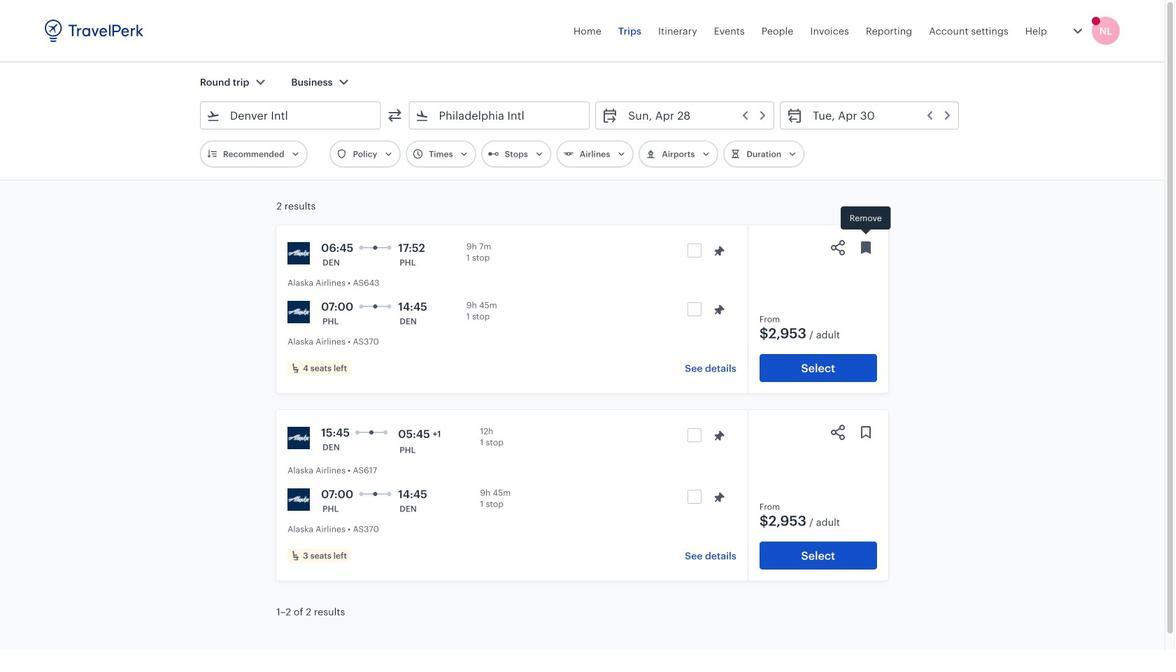 Task type: vqa. For each thing, say whether or not it's contained in the screenshot.
Move backward to switch to the previous month. icon
no



Task type: describe. For each thing, give the bounding box(es) containing it.
To search field
[[429, 104, 571, 127]]

2 alaska airlines image from the top
[[288, 301, 310, 323]]

3 alaska airlines image from the top
[[288, 488, 310, 511]]

Depart field
[[619, 104, 769, 127]]



Task type: locate. For each thing, give the bounding box(es) containing it.
1 vertical spatial alaska airlines image
[[288, 301, 310, 323]]

alaska airlines image
[[288, 427, 310, 449]]

alaska airlines image
[[288, 242, 310, 265], [288, 301, 310, 323], [288, 488, 310, 511]]

tooltip
[[841, 206, 891, 236]]

From search field
[[220, 104, 362, 127]]

1 alaska airlines image from the top
[[288, 242, 310, 265]]

Return field
[[803, 104, 953, 127]]

2 vertical spatial alaska airlines image
[[288, 488, 310, 511]]

0 vertical spatial alaska airlines image
[[288, 242, 310, 265]]



